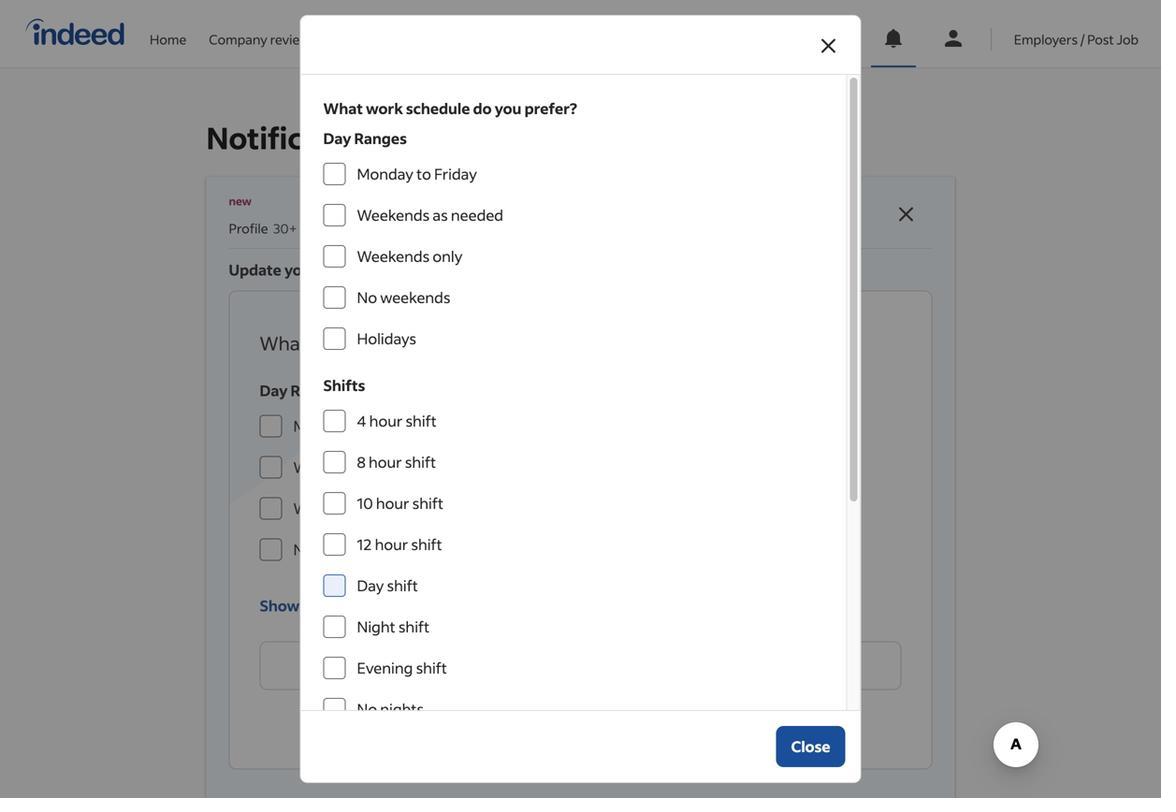 Task type: vqa. For each thing, say whether or not it's contained in the screenshot.
search field on the top of page
no



Task type: locate. For each thing, give the bounding box(es) containing it.
ranges inside the what work schedule do you prefer? element
[[354, 129, 407, 148]]

weekends only up 12 hour shift checkbox
[[293, 499, 399, 518]]

monday to friday
[[357, 164, 477, 183], [293, 416, 414, 436]]

0 vertical spatial ranges
[[354, 129, 407, 148]]

only up 12 hour shift
[[369, 499, 399, 518]]

what work schedule do you prefer?
[[323, 99, 577, 118], [260, 331, 566, 355]]

weekends up "10 hour shift" checkbox at the bottom
[[293, 458, 366, 477]]

as up improve
[[433, 205, 448, 225]]

Evening shift checkbox
[[323, 657, 346, 680]]

no right no nights option at the bottom left of the page
[[357, 700, 377, 719]]

0 vertical spatial you
[[495, 99, 522, 118]]

monday to friday right monday to friday checkbox
[[357, 164, 477, 183]]

prefer?
[[525, 99, 577, 118], [503, 331, 566, 355]]

day ranges element inside the what work schedule do you prefer? element
[[323, 127, 809, 359]]

1 vertical spatial monday to friday
[[293, 416, 414, 436]]

1 vertical spatial ranges
[[291, 381, 343, 400]]

monday up 8 hour shift option
[[293, 416, 350, 436]]

1 vertical spatial only
[[369, 499, 399, 518]]

no weekends
[[357, 288, 451, 307], [293, 540, 387, 559]]

1 vertical spatial as
[[369, 458, 384, 477]]

you inside notifications main content
[[467, 331, 500, 355]]

weekends
[[357, 205, 430, 225], [357, 247, 430, 266], [293, 458, 366, 477], [293, 499, 366, 518]]

day up "more)"
[[357, 576, 384, 595]]

1 vertical spatial day ranges element
[[260, 379, 902, 570]]

0 vertical spatial monday
[[357, 164, 414, 183]]

2 your from the left
[[452, 260, 485, 279]]

2 horizontal spatial to
[[417, 164, 431, 183]]

monday
[[357, 164, 414, 183], [293, 416, 350, 436]]

schedule inside dialog
[[406, 99, 470, 118]]

1 horizontal spatial only
[[433, 247, 463, 266]]

0 vertical spatial monday to friday
[[357, 164, 477, 183]]

day ranges inside notifications main content
[[260, 381, 343, 400]]

company
[[209, 31, 268, 48]]

profile 30+ days ago
[[229, 220, 354, 237]]

1 vertical spatial to
[[371, 260, 387, 279]]

0 vertical spatial friday
[[434, 164, 477, 183]]

2 horizontal spatial day
[[357, 576, 384, 595]]

do
[[473, 99, 492, 118], [441, 331, 463, 355]]

0 vertical spatial as
[[433, 205, 448, 225]]

evening shift
[[357, 658, 447, 678]]

0 vertical spatial weekends only
[[357, 247, 463, 266]]

schedule inside notifications main content
[[359, 331, 437, 355]]

weekends up day shift "checkbox"
[[317, 540, 387, 559]]

needed inside notifications main content
[[387, 458, 440, 477]]

hour right 8
[[369, 453, 402, 472]]

hour for 12
[[375, 535, 408, 554]]

1 vertical spatial monday
[[293, 416, 350, 436]]

day inside notifications main content
[[260, 381, 288, 400]]

your
[[285, 260, 318, 279], [452, 260, 485, 279]]

do inside notifications main content
[[441, 331, 463, 355]]

12
[[357, 535, 372, 554]]

as inside notifications main content
[[369, 458, 384, 477]]

2 vertical spatial day
[[357, 576, 384, 595]]

shifts
[[323, 376, 365, 395]]

1 vertical spatial work
[[311, 331, 355, 355]]

1 vertical spatial day
[[260, 381, 288, 400]]

none checkbox inside notifications main content
[[260, 415, 282, 437]]

1 vertical spatial what work schedule do you prefer?
[[260, 331, 566, 355]]

you
[[495, 99, 522, 118], [467, 331, 500, 355]]

work up the shifts
[[311, 331, 355, 355]]

1 horizontal spatial what
[[323, 99, 363, 118]]

no
[[357, 288, 377, 307], [293, 540, 314, 559], [357, 700, 377, 719]]

1 vertical spatial no
[[293, 540, 314, 559]]

0 horizontal spatial to
[[353, 416, 368, 436]]

No weekends checkbox
[[323, 286, 346, 309]]

30+
[[273, 220, 297, 237]]

0 vertical spatial schedule
[[406, 99, 470, 118]]

1 horizontal spatial as
[[433, 205, 448, 225]]

weekends right the ago
[[357, 205, 430, 225]]

friday inside notifications main content
[[371, 416, 414, 436]]

monday right monday to friday checkbox
[[357, 164, 414, 183]]

0 horizontal spatial needed
[[387, 458, 440, 477]]

hour right 10
[[376, 494, 409, 513]]

night shift
[[357, 617, 430, 636]]

1 vertical spatial prefer?
[[503, 331, 566, 355]]

0 vertical spatial what
[[323, 99, 363, 118]]

1 horizontal spatial day
[[323, 129, 351, 148]]

no weekends down the update your profile to improve your job search.
[[357, 288, 451, 307]]

0 horizontal spatial what
[[260, 331, 307, 355]]

0 vertical spatial what work schedule do you prefer?
[[323, 99, 577, 118]]

ago
[[331, 220, 354, 237]]

day inside "shifts" element
[[357, 576, 384, 595]]

weekends only inside the what work schedule do you prefer? element
[[357, 247, 463, 266]]

1 vertical spatial friday
[[371, 416, 414, 436]]

1 vertical spatial weekends only
[[293, 499, 399, 518]]

as right 8
[[369, 458, 384, 477]]

your left 'weekends only' checkbox
[[285, 260, 318, 279]]

dialog
[[300, 15, 862, 798]]

hour for 8
[[369, 453, 402, 472]]

shift up the 10 hour shift
[[405, 453, 436, 472]]

None checkbox
[[260, 415, 282, 437]]

1 vertical spatial no weekends
[[293, 540, 387, 559]]

nights
[[380, 700, 424, 719]]

0 horizontal spatial do
[[441, 331, 463, 355]]

Holidays checkbox
[[323, 328, 346, 350]]

0 vertical spatial weekends
[[380, 288, 451, 307]]

0 horizontal spatial only
[[369, 499, 399, 518]]

no inside "shifts" element
[[357, 700, 377, 719]]

what up notifications
[[323, 99, 363, 118]]

day ranges element
[[323, 127, 809, 359], [260, 379, 902, 570]]

what left holidays checkbox on the top of page
[[260, 331, 307, 355]]

needed up the 10 hour shift
[[387, 458, 440, 477]]

day
[[323, 129, 351, 148], [260, 381, 288, 400], [357, 576, 384, 595]]

needed up job
[[451, 205, 504, 225]]

show
[[260, 596, 300, 615]]

1 vertical spatial do
[[441, 331, 463, 355]]

day left the shifts
[[260, 381, 288, 400]]

monday to friday inside notifications main content
[[293, 416, 414, 436]]

0 vertical spatial day ranges
[[323, 129, 407, 148]]

to inside the what work schedule do you prefer? element
[[417, 164, 431, 183]]

no weekends inside notifications main content
[[293, 540, 387, 559]]

skip
[[565, 705, 596, 724]]

day ranges element inside notifications main content
[[260, 379, 902, 570]]

1 vertical spatial needed
[[387, 458, 440, 477]]

friday
[[434, 164, 477, 183], [371, 416, 414, 436]]

0 vertical spatial no weekends
[[357, 288, 451, 307]]

2 vertical spatial no
[[357, 700, 377, 719]]

show all (14 more) button
[[260, 585, 390, 627]]

0 vertical spatial weekends as needed
[[357, 205, 504, 225]]

weekends down improve
[[380, 288, 451, 307]]

employers / post job link
[[1014, 0, 1139, 64]]

0 vertical spatial day ranges element
[[323, 127, 809, 359]]

0 horizontal spatial monday
[[293, 416, 350, 436]]

weekends only right 'weekends only' checkbox
[[357, 247, 463, 266]]

weekends right 'weekends only' checkbox
[[357, 247, 430, 266]]

needed
[[451, 205, 504, 225], [387, 458, 440, 477]]

ranges
[[354, 129, 407, 148], [291, 381, 343, 400]]

0 vertical spatial do
[[473, 99, 492, 118]]

1 your from the left
[[285, 260, 318, 279]]

None checkbox
[[260, 456, 282, 479], [260, 497, 282, 520], [260, 539, 282, 561], [260, 456, 282, 479], [260, 497, 282, 520], [260, 539, 282, 561]]

company reviews
[[209, 31, 317, 48]]

10 hour shift
[[357, 494, 444, 513]]

no left 12 hour shift checkbox
[[293, 540, 314, 559]]

0 vertical spatial no
[[357, 288, 377, 307]]

0 horizontal spatial as
[[369, 458, 384, 477]]

your left job
[[452, 260, 485, 279]]

work up notifications
[[366, 99, 403, 118]]

only inside the what work schedule do you prefer? element
[[433, 247, 463, 266]]

1 vertical spatial weekends as needed
[[293, 458, 440, 477]]

0 horizontal spatial your
[[285, 260, 318, 279]]

0 horizontal spatial friday
[[371, 416, 414, 436]]

1 horizontal spatial ranges
[[354, 129, 407, 148]]

10
[[357, 494, 373, 513]]

what work schedule do you prefer? inside dialog
[[323, 99, 577, 118]]

8 hour shift checkbox
[[323, 451, 346, 474]]

weekends as needed up 10
[[293, 458, 440, 477]]

day ranges
[[323, 129, 407, 148], [260, 381, 343, 400]]

1 vertical spatial you
[[467, 331, 500, 355]]

shift right evening
[[416, 658, 447, 678]]

1 vertical spatial what
[[260, 331, 307, 355]]

day ranges inside the what work schedule do you prefer? element
[[323, 129, 407, 148]]

schedule
[[406, 99, 470, 118], [359, 331, 437, 355]]

0 horizontal spatial work
[[311, 331, 355, 355]]

only left job
[[433, 247, 463, 266]]

0 horizontal spatial ranges
[[291, 381, 343, 400]]

day ranges up monday to friday checkbox
[[323, 129, 407, 148]]

no weekends up day shift "checkbox"
[[293, 540, 387, 559]]

8 hour shift
[[357, 453, 436, 472]]

update
[[229, 260, 282, 279]]

hour
[[369, 411, 403, 431], [369, 453, 402, 472], [376, 494, 409, 513], [375, 535, 408, 554]]

shift
[[406, 411, 437, 431], [405, 453, 436, 472], [412, 494, 444, 513], [411, 535, 442, 554], [387, 576, 418, 595], [399, 617, 430, 636], [416, 658, 447, 678]]

Weekends as needed checkbox
[[323, 204, 346, 227]]

to right '4 hour shift' option
[[353, 416, 368, 436]]

1 horizontal spatial needed
[[451, 205, 504, 225]]

shift up "more)"
[[387, 576, 418, 595]]

shift down the 10 hour shift
[[411, 535, 442, 554]]

work inside dialog
[[366, 99, 403, 118]]

Monday to Friday checkbox
[[323, 163, 346, 185]]

hour right the "12"
[[375, 535, 408, 554]]

1 vertical spatial schedule
[[359, 331, 437, 355]]

skip link
[[260, 690, 902, 739]]

what work schedule do you prefer? element
[[323, 97, 824, 798]]

you inside dialog
[[495, 99, 522, 118]]

what
[[323, 99, 363, 118], [260, 331, 307, 355]]

1 vertical spatial day ranges
[[260, 381, 343, 400]]

1 vertical spatial weekends
[[317, 540, 387, 559]]

ranges inside notifications main content
[[291, 381, 343, 400]]

weekends only
[[357, 247, 463, 266], [293, 499, 399, 518]]

as
[[433, 205, 448, 225], [369, 458, 384, 477]]

notifications
[[206, 118, 392, 157]]

1 horizontal spatial your
[[452, 260, 485, 279]]

0 vertical spatial needed
[[451, 205, 504, 225]]

to right profile
[[371, 260, 387, 279]]

monday inside the what work schedule do you prefer? element
[[357, 164, 414, 183]]

0 vertical spatial to
[[417, 164, 431, 183]]

hour right 4
[[369, 411, 403, 431]]

only
[[433, 247, 463, 266], [369, 499, 399, 518]]

weekends as needed up improve
[[357, 205, 504, 225]]

all
[[303, 596, 319, 615]]

1 horizontal spatial work
[[366, 99, 403, 118]]

weekends
[[380, 288, 451, 307], [317, 540, 387, 559]]

0 vertical spatial work
[[366, 99, 403, 118]]

close
[[791, 737, 831, 756]]

day up monday to friday checkbox
[[323, 129, 351, 148]]

day ranges up '4 hour shift' option
[[260, 381, 343, 400]]

day shift
[[357, 576, 418, 595]]

profile
[[321, 260, 368, 279]]

work
[[366, 99, 403, 118], [311, 331, 355, 355]]

weekends as needed
[[357, 205, 504, 225], [293, 458, 440, 477]]

hour for 10
[[376, 494, 409, 513]]

search.
[[514, 260, 565, 279]]

to right monday to friday checkbox
[[417, 164, 431, 183]]

Night shift checkbox
[[323, 616, 346, 638]]

to
[[417, 164, 431, 183], [371, 260, 387, 279], [353, 416, 368, 436]]

shift up 8 hour shift
[[406, 411, 437, 431]]

1 horizontal spatial friday
[[434, 164, 477, 183]]

company reviews link
[[209, 0, 317, 64]]

Day shift checkbox
[[323, 575, 346, 597]]

no right no weekends option in the top left of the page
[[357, 288, 377, 307]]

what work schedule do you prefer? inside notifications main content
[[260, 331, 566, 355]]

monday inside notifications main content
[[293, 416, 350, 436]]

(14
[[322, 596, 344, 615]]

Weekends only checkbox
[[323, 245, 346, 268]]

close button
[[777, 726, 846, 768]]

monday to friday up 8
[[293, 416, 414, 436]]

0 vertical spatial only
[[433, 247, 463, 266]]

1 horizontal spatial monday
[[357, 164, 414, 183]]

do inside the what work schedule do you prefer? element
[[473, 99, 492, 118]]

0 horizontal spatial day
[[260, 381, 288, 400]]

1 horizontal spatial do
[[473, 99, 492, 118]]



Task type: describe. For each thing, give the bounding box(es) containing it.
4 hour shift checkbox
[[323, 410, 346, 432]]

weekends as needed inside notifications main content
[[293, 458, 440, 477]]

as inside the what work schedule do you prefer? element
[[433, 205, 448, 225]]

4 hour shift
[[357, 411, 437, 431]]

days
[[300, 220, 328, 237]]

employers / post job
[[1014, 31, 1139, 48]]

post
[[1088, 31, 1114, 48]]

no weekends inside the what work schedule do you prefer? element
[[357, 288, 451, 307]]

home
[[150, 31, 187, 48]]

weekends as needed inside the what work schedule do you prefer? element
[[357, 205, 504, 225]]

what inside the what work schedule do you prefer? element
[[323, 99, 363, 118]]

evening
[[357, 658, 413, 678]]

2 vertical spatial to
[[353, 416, 368, 436]]

10 hour shift checkbox
[[323, 492, 346, 515]]

0 vertical spatial prefer?
[[525, 99, 577, 118]]

messages unread count 0 image
[[822, 20, 846, 57]]

needed inside the what work schedule do you prefer? element
[[451, 205, 504, 225]]

4
[[357, 411, 366, 431]]

prefer? inside notifications main content
[[503, 331, 566, 355]]

profile
[[229, 220, 268, 237]]

notifications unread count 0 image
[[882, 27, 905, 50]]

work inside notifications main content
[[311, 331, 355, 355]]

/
[[1081, 31, 1085, 48]]

hour for 4
[[369, 411, 403, 431]]

no for no weekends option in the top left of the page
[[357, 288, 377, 307]]

update your profile to improve your job search.
[[229, 260, 565, 279]]

only inside notifications main content
[[369, 499, 399, 518]]

dialog containing what work schedule do you prefer?
[[300, 15, 862, 798]]

night
[[357, 617, 396, 636]]

reviews
[[270, 31, 317, 48]]

weekends inside the what work schedule do you prefer? element
[[380, 288, 451, 307]]

shift right night
[[399, 617, 430, 636]]

employers
[[1014, 31, 1078, 48]]

0 vertical spatial day
[[323, 129, 351, 148]]

friday inside the what work schedule do you prefer? element
[[434, 164, 477, 183]]

no for no nights option at the bottom left of the page
[[357, 700, 377, 719]]

12 hour shift
[[357, 535, 442, 554]]

no nights
[[357, 700, 424, 719]]

new
[[229, 194, 252, 208]]

monday to friday inside the what work schedule do you prefer? element
[[357, 164, 477, 183]]

no inside main content
[[293, 540, 314, 559]]

shifts element
[[323, 374, 809, 798]]

notifications main content
[[0, 0, 1162, 798]]

job
[[1117, 31, 1139, 48]]

what inside notifications main content
[[260, 331, 307, 355]]

No nights checkbox
[[323, 698, 346, 721]]

show all (14 more)
[[260, 596, 390, 615]]

weekends up 12 hour shift checkbox
[[293, 499, 366, 518]]

close image
[[818, 35, 840, 57]]

12 hour shift checkbox
[[323, 534, 346, 556]]

8
[[357, 453, 366, 472]]

shift up 12 hour shift
[[412, 494, 444, 513]]

job
[[488, 260, 511, 279]]

improve
[[390, 260, 449, 279]]

holidays
[[357, 329, 417, 348]]

home link
[[150, 0, 187, 64]]

1 horizontal spatial to
[[371, 260, 387, 279]]

more)
[[347, 596, 390, 615]]

weekends inside notifications main content
[[317, 540, 387, 559]]

dismiss profile from 30+ days ago notification image
[[895, 203, 918, 225]]

weekends only inside notifications main content
[[293, 499, 399, 518]]



